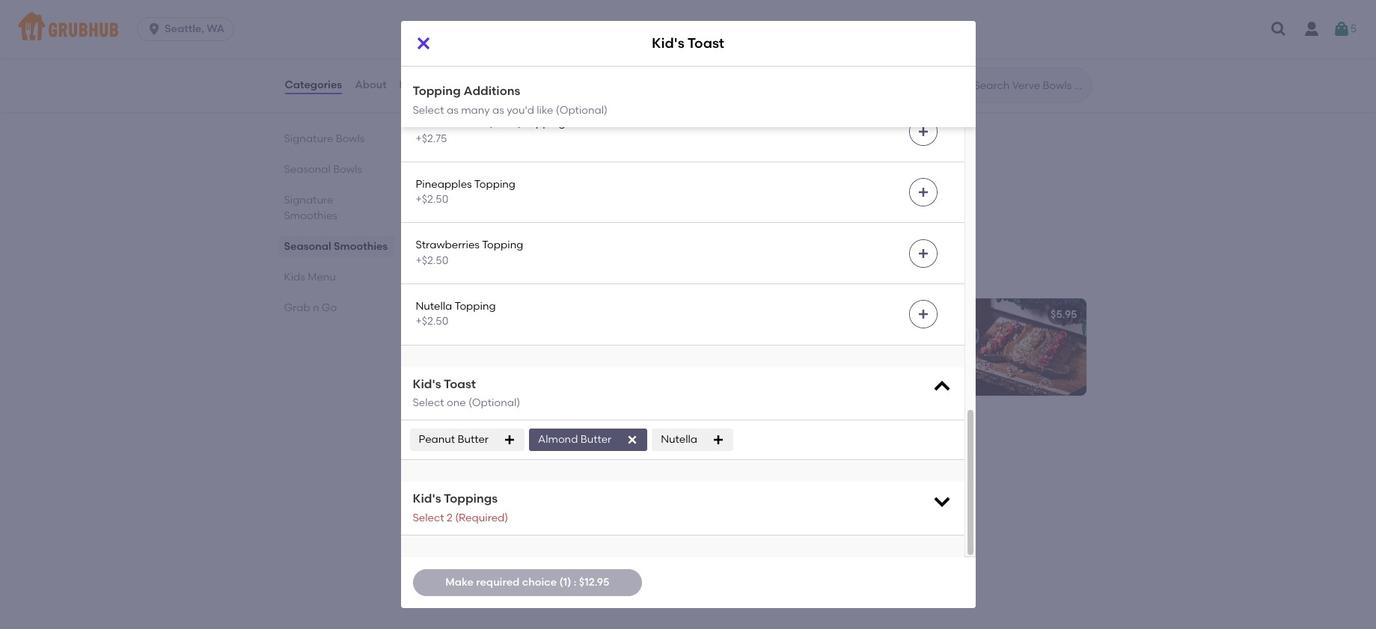 Task type: describe. For each thing, give the bounding box(es) containing it.
brew.
[[517, 493, 545, 506]]

served
[[437, 375, 472, 387]]

2 vertical spatial seasonal
[[284, 240, 331, 253]]

kid's toast image
[[974, 298, 1086, 396]]

like
[[537, 104, 553, 116]]

make
[[445, 576, 474, 589]]

light
[[447, 329, 469, 342]]

toppings
[[444, 492, 498, 506]]

16oz.
[[495, 375, 519, 387]]

1 horizontal spatial of
[[596, 329, 606, 342]]

topping inside pineapples topping +$2.50
[[474, 178, 516, 191]]

water inside "mango, pineapple, spinach, kale, ginger, bee pollen, house-made lemon juice, water"
[[835, 33, 865, 45]]

lemon inside mango, pineapple, banana, ginger, house-made lemon juice, water
[[504, 17, 536, 30]]

nutella for nutella
[[661, 433, 698, 446]]

signature bowls
[[284, 132, 365, 145]]

strawberries
[[416, 239, 480, 252]]

nutella topping +$2.50
[[416, 300, 496, 328]]

wa
[[207, 22, 224, 35]]

1 vertical spatial seasonal
[[284, 163, 331, 176]]

1 vertical spatial n
[[469, 427, 478, 446]]

(required)
[[455, 512, 508, 525]]

cup
[[521, 375, 541, 387]]

a light and easy-to-drink blend of our house-made almond milk, and any 2 frozen fruits of your choice. served in a 16oz. cup
[[437, 329, 611, 387]]

select for topping additions
[[413, 104, 444, 116]]

caffe
[[437, 493, 465, 506]]

and inside caffe vita cold brew. a smooth and velvety unsweetened coffee beverage.
[[598, 493, 618, 506]]

unsweetened
[[474, 508, 543, 521]]

spinach,
[[870, 2, 913, 15]]

mango, pineapple, spinach, kale, ginger, bee pollen, house-made lemon juice, water button
[[763, 0, 1086, 69]]

0 vertical spatial and
[[471, 329, 492, 342]]

required
[[476, 576, 520, 589]]

(extra)
[[488, 117, 522, 130]]

many
[[461, 104, 490, 116]]

+$2.50 for strawberries topping
[[416, 254, 448, 267]]

topping inside strawberries topping +$2.50
[[482, 239, 523, 252]]

water inside mango, pineapple, banana, ginger, house-made lemon juice, water
[[568, 17, 597, 30]]

main navigation navigation
[[0, 0, 1376, 58]]

peanut butter topping +$2.50
[[416, 56, 529, 84]]

additions
[[464, 84, 520, 98]]

(optional) inside topping additions select as many as you'd like (optional)
[[556, 104, 608, 116]]

seattle, wa
[[165, 22, 224, 35]]

almond butter
[[538, 433, 612, 446]]

made inside a light and easy-to-drink blend of our house-made almond milk, and any 2 frozen fruits of your choice. served in a 16oz. cup
[[491, 344, 521, 357]]

about button
[[354, 58, 387, 112]]

1 +$2.50 from the top
[[416, 10, 448, 23]]

mango, for ginger,
[[772, 2, 811, 15]]

best
[[284, 102, 306, 114]]

easy-
[[494, 329, 522, 342]]

about
[[355, 78, 387, 91]]

almond
[[524, 344, 563, 357]]

2 as from the left
[[492, 104, 504, 116]]

signature smoothies
[[284, 194, 337, 222]]

0 horizontal spatial go
[[322, 301, 337, 314]]

peanut butter (extra) topping +$2.75
[[416, 117, 565, 145]]

1 vertical spatial seasonal smoothies
[[284, 240, 388, 253]]

pineapple, for pollen,
[[814, 2, 868, 15]]

cold brew
[[437, 472, 490, 485]]

svg image inside seattle, wa button
[[147, 22, 162, 37]]

0 vertical spatial seasonal
[[425, 100, 497, 119]]

butter for peanut butter
[[458, 433, 489, 446]]

pineapples topping +$2.50
[[416, 178, 516, 206]]

any
[[437, 360, 455, 372]]

5 button
[[1333, 16, 1357, 43]]

almond
[[538, 433, 578, 446]]

2 inside a light and easy-to-drink blend of our house-made almond milk, and any 2 frozen fruits of your choice. served in a 16oz. cup
[[458, 360, 464, 372]]

(optional) inside kid's toast select one (optional)
[[468, 397, 520, 409]]

nutella for nutella topping +$2.50
[[416, 300, 452, 313]]

pineapples
[[416, 178, 472, 191]]

topping inside "peanut butter topping +$2.50"
[[488, 56, 529, 69]]

toast for kid's toast select one (optional)
[[444, 377, 476, 391]]

choice
[[522, 576, 557, 589]]

mango, for house-
[[437, 2, 476, 15]]

+$2.75
[[416, 132, 447, 145]]

categories button
[[284, 58, 343, 112]]

topping additions select as many as you'd like (optional)
[[413, 84, 608, 116]]

1 vertical spatial and
[[591, 344, 611, 357]]

velvety
[[437, 508, 472, 521]]

lemon inside "mango, pineapple, spinach, kale, ginger, bee pollen, house-made lemon juice, water"
[[772, 33, 804, 45]]

your
[[540, 360, 562, 372]]

1 vertical spatial grab
[[425, 427, 465, 446]]

kid's toast
[[652, 35, 724, 52]]

juice, inside "mango, pineapple, spinach, kale, ginger, bee pollen, house-made lemon juice, water"
[[806, 33, 833, 45]]

best sellers
[[284, 102, 341, 114]]

svg image inside 5 button
[[1333, 20, 1351, 38]]

mango, pineapple, spinach, kale, ginger, bee pollen, house-made lemon juice, water
[[772, 2, 940, 45]]

mango, pineapple, banana, ginger, house-made lemon juice, water
[[437, 2, 616, 30]]

categories
[[285, 78, 342, 91]]

topping inside nutella topping +$2.50
[[455, 300, 496, 313]]

kid's toppings select 2 (required)
[[413, 492, 508, 525]]

our
[[437, 344, 453, 357]]

in
[[474, 375, 483, 387]]

2 vertical spatial peanut
[[419, 433, 455, 446]]

house- inside mango, pineapple, banana, ginger, house-made lemon juice, water
[[437, 17, 472, 30]]

0 horizontal spatial cold
[[437, 472, 461, 485]]



Task type: locate. For each thing, give the bounding box(es) containing it.
seasonal smoothies down additions
[[425, 100, 583, 119]]

and up choice.
[[591, 344, 611, 357]]

(optional) down the a
[[468, 397, 520, 409]]

0 vertical spatial a
[[437, 329, 444, 342]]

$5.95
[[1051, 308, 1077, 321]]

0 vertical spatial grab n go
[[284, 301, 337, 314]]

grab n go
[[284, 301, 337, 314], [425, 427, 505, 446]]

1 vertical spatial smoothies
[[284, 209, 337, 222]]

signature down seasonal bowls
[[284, 194, 333, 206]]

1 horizontal spatial n
[[469, 427, 478, 446]]

house- up frozen
[[456, 344, 491, 357]]

kid's for kid's toast
[[652, 35, 684, 52]]

peanut inside peanut butter (extra) topping +$2.75
[[416, 117, 452, 130]]

1 horizontal spatial kids
[[425, 263, 459, 282]]

mango, up bee
[[772, 2, 811, 15]]

as left many
[[447, 104, 459, 116]]

nutella up light
[[416, 300, 452, 313]]

1 vertical spatial nutella
[[661, 433, 698, 446]]

ginger, inside mango, pineapple, banana, ginger, house-made lemon juice, water
[[581, 2, 616, 15]]

fruits
[[500, 360, 525, 372]]

butter inside "peanut butter topping +$2.50"
[[455, 56, 486, 69]]

kids menu down signature smoothies
[[284, 271, 336, 283]]

0 vertical spatial grab
[[284, 301, 310, 314]]

select for kid's toast
[[413, 397, 444, 409]]

topping right pineapples
[[474, 178, 516, 191]]

1 horizontal spatial nutella
[[661, 433, 698, 446]]

seattle,
[[165, 22, 204, 35]]

a
[[437, 329, 444, 342], [547, 493, 555, 506]]

:
[[574, 576, 577, 589]]

+$2.50 up light
[[416, 315, 448, 328]]

+$2.50 up "peanut butter topping +$2.50"
[[416, 10, 448, 23]]

0 vertical spatial peanut
[[416, 56, 452, 69]]

1 vertical spatial go
[[482, 427, 505, 446]]

1 horizontal spatial lemon
[[772, 33, 804, 45]]

cold inside caffe vita cold brew. a smooth and velvety unsweetened coffee beverage.
[[490, 493, 515, 506]]

ginger, left bee
[[772, 17, 807, 30]]

strawberries topping +$2.50
[[416, 239, 523, 267]]

1 horizontal spatial seasonal smoothies
[[425, 100, 583, 119]]

pineapple, inside "mango, pineapple, spinach, kale, ginger, bee pollen, house-made lemon juice, water"
[[814, 2, 868, 15]]

pineapple, for lemon
[[478, 2, 533, 15]]

bowls down signature bowls
[[333, 163, 362, 176]]

and right smooth
[[598, 493, 618, 506]]

kids menu down strawberries
[[425, 263, 506, 282]]

0 vertical spatial juice,
[[539, 17, 565, 30]]

0 vertical spatial of
[[596, 329, 606, 342]]

nutella up cold brew image
[[661, 433, 698, 446]]

0 horizontal spatial pineapple,
[[478, 2, 533, 15]]

kid's toast select one (optional)
[[413, 377, 520, 409]]

0 horizontal spatial juice,
[[539, 17, 565, 30]]

1 vertical spatial signature
[[284, 194, 333, 206]]

topping down "like"
[[524, 117, 565, 130]]

topping
[[488, 56, 529, 69], [413, 84, 461, 98], [524, 117, 565, 130], [474, 178, 516, 191], [482, 239, 523, 252], [455, 300, 496, 313]]

of right blend
[[596, 329, 606, 342]]

water down banana,
[[568, 17, 597, 30]]

1 horizontal spatial mango,
[[772, 2, 811, 15]]

signature for signature bowls
[[284, 132, 333, 145]]

topping up light
[[455, 300, 496, 313]]

and
[[471, 329, 492, 342], [591, 344, 611, 357], [598, 493, 618, 506]]

butter for almond butter
[[580, 433, 612, 446]]

renewed image
[[639, 0, 751, 69]]

1 horizontal spatial 2
[[458, 360, 464, 372]]

butter for peanut butter topping +$2.50
[[455, 56, 486, 69]]

bee
[[809, 17, 829, 30]]

0 vertical spatial (optional)
[[556, 104, 608, 116]]

2 select from the top
[[413, 397, 444, 409]]

peanut
[[416, 56, 452, 69], [416, 117, 452, 130], [419, 433, 455, 446]]

butter down many
[[455, 117, 486, 130]]

2 vertical spatial and
[[598, 493, 618, 506]]

0 horizontal spatial nutella
[[416, 300, 452, 313]]

0 vertical spatial smoothies
[[501, 100, 583, 119]]

ginger, right banana,
[[581, 2, 616, 15]]

+$2.50 inside "peanut butter topping +$2.50"
[[416, 71, 448, 84]]

a
[[486, 375, 493, 387]]

kid's for kid's toast select one (optional)
[[413, 377, 441, 391]]

2 +$2.50 from the top
[[416, 71, 448, 84]]

2 pineapple, from the left
[[814, 2, 868, 15]]

+$2.50 inside pineapples topping +$2.50
[[416, 193, 448, 206]]

3 select from the top
[[413, 512, 444, 525]]

0 horizontal spatial n
[[313, 301, 319, 314]]

topping right strawberries
[[482, 239, 523, 252]]

1 mango, from the left
[[437, 2, 476, 15]]

smoothie
[[464, 308, 513, 321]]

0 vertical spatial 2
[[458, 360, 464, 372]]

1 vertical spatial juice,
[[806, 33, 833, 45]]

1 vertical spatial (optional)
[[468, 397, 520, 409]]

2 signature from the top
[[284, 194, 333, 206]]

select down caffe at the bottom left of the page
[[413, 512, 444, 525]]

select left the 'one'
[[413, 397, 444, 409]]

1 vertical spatial water
[[835, 33, 865, 45]]

1 vertical spatial ginger,
[[772, 17, 807, 30]]

of
[[596, 329, 606, 342], [528, 360, 538, 372]]

$12.95
[[579, 576, 609, 589]]

0 horizontal spatial of
[[528, 360, 538, 372]]

butter
[[455, 56, 486, 69], [455, 117, 486, 130], [458, 433, 489, 446], [580, 433, 612, 446]]

0 horizontal spatial grab n go
[[284, 301, 337, 314]]

seasonal down signature bowls
[[284, 163, 331, 176]]

one
[[447, 397, 466, 409]]

lemon
[[504, 17, 536, 30], [772, 33, 804, 45]]

4 +$2.50 from the top
[[416, 254, 448, 267]]

choice.
[[565, 360, 602, 372]]

0 horizontal spatial grab
[[284, 301, 310, 314]]

toast for kid's toast
[[688, 35, 724, 52]]

seasonal smoothies down signature smoothies
[[284, 240, 388, 253]]

ginger,
[[581, 2, 616, 15], [772, 17, 807, 30]]

seasonal smoothies
[[425, 100, 583, 119], [284, 240, 388, 253]]

kids down strawberries
[[425, 263, 459, 282]]

juice, down banana,
[[539, 17, 565, 30]]

to-
[[522, 329, 537, 342]]

as
[[447, 104, 459, 116], [492, 104, 504, 116]]

as up (extra)
[[492, 104, 504, 116]]

+$2.50 inside strawberries topping +$2.50
[[416, 254, 448, 267]]

1 pineapple, from the left
[[478, 2, 533, 15]]

0 horizontal spatial (optional)
[[468, 397, 520, 409]]

0 vertical spatial toast
[[688, 35, 724, 52]]

+$2.50 down strawberries
[[416, 254, 448, 267]]

kid's inside kid's toppings select 2 (required)
[[413, 492, 441, 506]]

0 vertical spatial select
[[413, 104, 444, 116]]

select down reviews
[[413, 104, 444, 116]]

make required choice (1) : $12.95
[[445, 576, 609, 589]]

select for kid's toppings
[[413, 512, 444, 525]]

select inside kid's toast select one (optional)
[[413, 397, 444, 409]]

2 vertical spatial smoothies
[[334, 240, 388, 253]]

butter for peanut butter (extra) topping +$2.75
[[455, 117, 486, 130]]

Search Verve Bowls - Capitol Hill search field
[[972, 79, 1087, 93]]

seasonal bowls
[[284, 163, 362, 176]]

+$2.50 inside nutella topping +$2.50
[[416, 315, 448, 328]]

bowls down sellers
[[336, 132, 365, 145]]

nutella
[[416, 300, 452, 313], [661, 433, 698, 446]]

svg image
[[147, 22, 162, 37], [917, 125, 929, 137], [917, 186, 929, 198], [917, 247, 929, 259], [917, 309, 929, 321], [931, 376, 952, 397], [504, 434, 516, 446], [627, 434, 639, 446]]

1 vertical spatial select
[[413, 397, 444, 409]]

drink
[[537, 329, 562, 342]]

0 vertical spatial ginger,
[[581, 2, 616, 15]]

2 mango, from the left
[[772, 2, 811, 15]]

house- down spinach,
[[867, 17, 902, 30]]

+$2.50 up the +$2.75
[[416, 71, 448, 84]]

a inside caffe vita cold brew. a smooth and velvety unsweetened coffee beverage.
[[547, 493, 555, 506]]

seasonal down signature smoothies
[[284, 240, 331, 253]]

cold up caffe at the bottom left of the page
[[437, 472, 461, 485]]

water down pollen,
[[835, 33, 865, 45]]

2 inside kid's toppings select 2 (required)
[[447, 512, 453, 525]]

reviews
[[399, 78, 441, 91]]

made down kale,
[[902, 17, 933, 30]]

+$2.50 for nutella topping
[[416, 315, 448, 328]]

+$2.50 for pineapples topping
[[416, 193, 448, 206]]

ginger, inside "mango, pineapple, spinach, kale, ginger, bee pollen, house-made lemon juice, water"
[[772, 17, 807, 30]]

kids down signature smoothies
[[284, 271, 305, 283]]

banana,
[[535, 2, 578, 15]]

house- inside a light and easy-to-drink blend of our house-made almond milk, and any 2 frozen fruits of your choice. served in a 16oz. cup
[[456, 344, 491, 357]]

bee green image
[[974, 0, 1086, 69]]

milk,
[[565, 344, 589, 357]]

1 horizontal spatial pineapple,
[[814, 2, 868, 15]]

peanut up reviews
[[416, 56, 452, 69]]

signature for signature smoothies
[[284, 194, 333, 206]]

reviews button
[[399, 58, 442, 112]]

made down easy-
[[491, 344, 521, 357]]

pineapple, left banana,
[[478, 2, 533, 15]]

0 horizontal spatial seasonal smoothies
[[284, 240, 388, 253]]

kid's for kid's toppings select 2 (required)
[[413, 492, 441, 506]]

0 horizontal spatial water
[[568, 17, 597, 30]]

juice, inside mango, pineapple, banana, ginger, house-made lemon juice, water
[[539, 17, 565, 30]]

house- inside "mango, pineapple, spinach, kale, ginger, bee pollen, house-made lemon juice, water"
[[867, 17, 902, 30]]

0 vertical spatial lemon
[[504, 17, 536, 30]]

1 vertical spatial toast
[[444, 377, 476, 391]]

1 horizontal spatial a
[[547, 493, 555, 506]]

mango, up "peanut butter topping +$2.50"
[[437, 2, 476, 15]]

seasonal
[[425, 100, 497, 119], [284, 163, 331, 176], [284, 240, 331, 253]]

made inside "mango, pineapple, spinach, kale, ginger, bee pollen, house-made lemon juice, water"
[[902, 17, 933, 30]]

bowls for seasonal bowls
[[333, 163, 362, 176]]

1 horizontal spatial grab n go
[[425, 427, 505, 446]]

1 horizontal spatial juice,
[[806, 33, 833, 45]]

chagaccino smoothie image
[[639, 135, 751, 232]]

1 horizontal spatial water
[[835, 33, 865, 45]]

1 horizontal spatial (optional)
[[556, 104, 608, 116]]

pollen,
[[831, 17, 865, 30]]

mango,
[[437, 2, 476, 15], [772, 2, 811, 15]]

1 select from the top
[[413, 104, 444, 116]]

topping inside peanut butter (extra) topping +$2.75
[[524, 117, 565, 130]]

kids menu
[[425, 263, 506, 282], [284, 271, 336, 283]]

toast inside kid's toast select one (optional)
[[444, 377, 476, 391]]

sellers
[[308, 102, 341, 114]]

1 horizontal spatial cold
[[490, 493, 515, 506]]

menu up smoothie on the left of page
[[463, 263, 506, 282]]

kid's inside kid's toast select one (optional)
[[413, 377, 441, 391]]

topping down "peanut butter topping +$2.50"
[[413, 84, 461, 98]]

2
[[458, 360, 464, 372], [447, 512, 453, 525]]

0 vertical spatial cold
[[437, 472, 461, 485]]

1 horizontal spatial ginger,
[[772, 17, 807, 30]]

peanut for +$2.75
[[416, 117, 452, 130]]

signature inside signature smoothies
[[284, 194, 333, 206]]

select
[[413, 104, 444, 116], [413, 397, 444, 409], [413, 512, 444, 525]]

$3.95
[[715, 472, 742, 485]]

1 as from the left
[[447, 104, 459, 116]]

of up cup at the bottom left of page
[[528, 360, 538, 372]]

juice, down bee
[[806, 33, 833, 45]]

peanut for +$2.50
[[416, 56, 452, 69]]

0 vertical spatial go
[[322, 301, 337, 314]]

0 vertical spatial signature
[[284, 132, 333, 145]]

brew
[[464, 472, 490, 485]]

peanut up the +$2.75
[[416, 117, 452, 130]]

0 horizontal spatial a
[[437, 329, 444, 342]]

1 vertical spatial a
[[547, 493, 555, 506]]

2 down caffe at the bottom left of the page
[[447, 512, 453, 525]]

butter right almond
[[580, 433, 612, 446]]

0 vertical spatial seasonal smoothies
[[425, 100, 583, 119]]

frozen
[[466, 360, 497, 372]]

1 horizontal spatial menu
[[463, 263, 506, 282]]

butter up brew
[[458, 433, 489, 446]]

and down kid's smoothie
[[471, 329, 492, 342]]

blend
[[565, 329, 594, 342]]

made inside mango, pineapple, banana, ginger, house-made lemon juice, water
[[472, 17, 502, 30]]

butter inside peanut butter (extra) topping +$2.75
[[455, 117, 486, 130]]

signature down best sellers
[[284, 132, 333, 145]]

coffee
[[545, 508, 577, 521]]

+$2.50 down pineapples
[[416, 193, 448, 206]]

2 right any
[[458, 360, 464, 372]]

made
[[472, 17, 502, 30], [902, 17, 933, 30], [491, 344, 521, 357]]

kid's for kid's smoothie
[[437, 308, 461, 321]]

peanut butter
[[419, 433, 489, 446]]

menu
[[463, 263, 506, 282], [308, 271, 336, 283]]

smoothies down signature smoothies
[[334, 240, 388, 253]]

1 horizontal spatial toast
[[688, 35, 724, 52]]

n
[[313, 301, 319, 314], [469, 427, 478, 446]]

signature
[[284, 132, 333, 145], [284, 194, 333, 206]]

1 vertical spatial lemon
[[772, 33, 804, 45]]

made up "peanut butter topping +$2.50"
[[472, 17, 502, 30]]

bowls
[[336, 132, 365, 145], [333, 163, 362, 176]]

svg image
[[1270, 20, 1288, 38], [1333, 20, 1351, 38], [414, 34, 432, 52], [917, 64, 929, 76], [712, 434, 724, 446], [931, 491, 952, 512]]

5
[[1351, 22, 1357, 35]]

smooth
[[557, 493, 596, 506]]

0 vertical spatial bowls
[[336, 132, 365, 145]]

you'd
[[507, 104, 534, 116]]

a up the our
[[437, 329, 444, 342]]

0 horizontal spatial 2
[[447, 512, 453, 525]]

2 vertical spatial select
[[413, 512, 444, 525]]

menu down signature smoothies
[[308, 271, 336, 283]]

smoothies down seasonal bowls
[[284, 209, 337, 222]]

mango, inside "mango, pineapple, spinach, kale, ginger, bee pollen, house-made lemon juice, water"
[[772, 2, 811, 15]]

1 vertical spatial cold
[[490, 493, 515, 506]]

1 horizontal spatial go
[[482, 427, 505, 446]]

grab
[[284, 301, 310, 314], [425, 427, 465, 446]]

butter up additions
[[455, 56, 486, 69]]

beverage.
[[437, 523, 488, 536]]

0 horizontal spatial lemon
[[504, 17, 536, 30]]

mango, pineapple, banana, ginger, house-made lemon juice, water button
[[428, 0, 751, 69]]

juice,
[[539, 17, 565, 30], [806, 33, 833, 45]]

0 horizontal spatial as
[[447, 104, 459, 116]]

(optional) right "like"
[[556, 104, 608, 116]]

topping inside topping additions select as many as you'd like (optional)
[[413, 84, 461, 98]]

smoothies
[[501, 100, 583, 119], [284, 209, 337, 222], [334, 240, 388, 253]]

$5.95 button
[[763, 298, 1086, 396]]

1 vertical spatial 2
[[447, 512, 453, 525]]

kid's smoothie
[[437, 308, 513, 321]]

mango, inside mango, pineapple, banana, ginger, house-made lemon juice, water
[[437, 2, 476, 15]]

select inside kid's toppings select 2 (required)
[[413, 512, 444, 525]]

0 horizontal spatial kids
[[284, 271, 305, 283]]

select inside topping additions select as many as you'd like (optional)
[[413, 104, 444, 116]]

bowls for signature bowls
[[336, 132, 365, 145]]

smoothies down additions
[[501, 100, 583, 119]]

go
[[322, 301, 337, 314], [482, 427, 505, 446]]

pineapple, up pollen,
[[814, 2, 868, 15]]

cold brew image
[[639, 462, 751, 559]]

0 horizontal spatial menu
[[308, 271, 336, 283]]

0 vertical spatial nutella
[[416, 300, 452, 313]]

seasonal down additions
[[425, 100, 497, 119]]

1 vertical spatial grab n go
[[425, 427, 505, 446]]

cold up unsweetened
[[490, 493, 515, 506]]

kid's smoothie image
[[639, 298, 751, 396]]

1 vertical spatial bowls
[[333, 163, 362, 176]]

5 +$2.50 from the top
[[416, 315, 448, 328]]

house- up "peanut butter topping +$2.50"
[[437, 17, 472, 30]]

1 vertical spatial peanut
[[416, 117, 452, 130]]

peanut inside "peanut butter topping +$2.50"
[[416, 56, 452, 69]]

0 vertical spatial water
[[568, 17, 597, 30]]

kale,
[[916, 2, 940, 15]]

0 horizontal spatial kids menu
[[284, 271, 336, 283]]

(1)
[[559, 576, 571, 589]]

seattle, wa button
[[137, 17, 240, 41]]

peanut down the 'one'
[[419, 433, 455, 446]]

caffe vita cold brew. a smooth and velvety unsweetened coffee beverage.
[[437, 493, 618, 536]]

topping up additions
[[488, 56, 529, 69]]

0 vertical spatial n
[[313, 301, 319, 314]]

0 horizontal spatial mango,
[[437, 2, 476, 15]]

a up coffee
[[547, 493, 555, 506]]

a inside a light and easy-to-drink blend of our house-made almond milk, and any 2 frozen fruits of your choice. served in a 16oz. cup
[[437, 329, 444, 342]]

pineapple, inside mango, pineapple, banana, ginger, house-made lemon juice, water
[[478, 2, 533, 15]]

+$2.50
[[416, 10, 448, 23], [416, 71, 448, 84], [416, 193, 448, 206], [416, 254, 448, 267], [416, 315, 448, 328]]

nutella inside nutella topping +$2.50
[[416, 300, 452, 313]]

1 horizontal spatial kids menu
[[425, 263, 506, 282]]

0 horizontal spatial ginger,
[[581, 2, 616, 15]]

1 horizontal spatial as
[[492, 104, 504, 116]]

1 vertical spatial of
[[528, 360, 538, 372]]

1 horizontal spatial grab
[[425, 427, 465, 446]]

vita
[[468, 493, 488, 506]]

3 +$2.50 from the top
[[416, 193, 448, 206]]

0 horizontal spatial toast
[[444, 377, 476, 391]]

1 signature from the top
[[284, 132, 333, 145]]



Task type: vqa. For each thing, say whether or not it's contained in the screenshot.
Blank Street Coffee min
no



